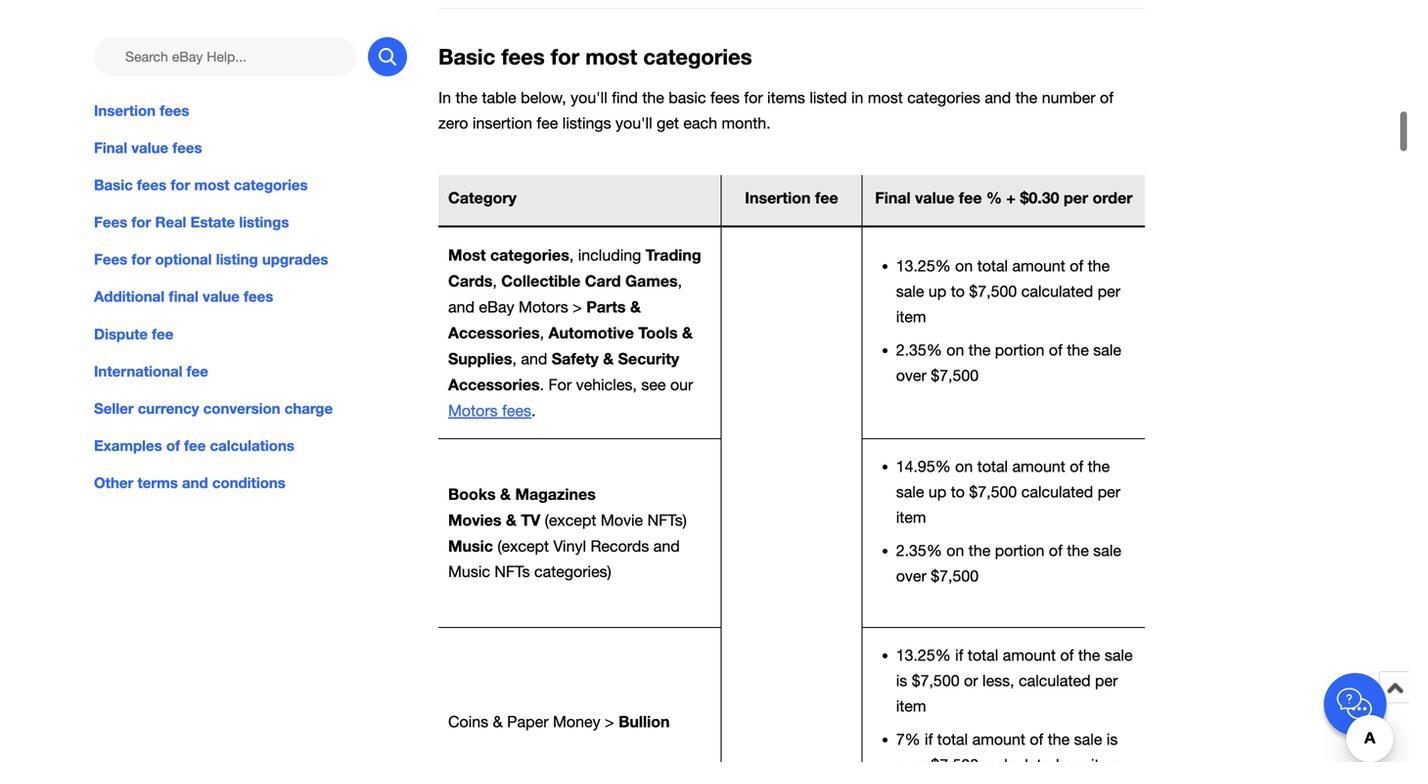 Task type: vqa. For each thing, say whether or not it's contained in the screenshot.
Other terms and conditions link
yes



Task type: locate. For each thing, give the bounding box(es) containing it.
(except vinyl records and music nfts categories)
[[448, 537, 680, 581]]

1 2.35% from the top
[[896, 341, 942, 359]]

1 vertical spatial portion
[[995, 542, 1045, 560]]

music down movies
[[448, 537, 493, 555]]

categories
[[643, 43, 752, 69], [907, 89, 980, 107], [234, 176, 308, 194], [490, 245, 569, 264]]

0 horizontal spatial if
[[925, 730, 933, 749]]

1 vertical spatial (except
[[498, 537, 549, 555]]

per inside 13.25% on total amount of the sale up to $7,500 calculated per item
[[1098, 282, 1121, 301]]

0 vertical spatial over
[[896, 367, 927, 385]]

(except
[[545, 511, 596, 529], [498, 537, 549, 555]]

automotive tools & supplies
[[448, 323, 693, 368]]

amount inside 7% if total amount of the sale is over $7,500, calculated per item
[[972, 730, 1026, 749]]

13.25% if total amount of the sale is $7,500 or less, calculated per item
[[896, 646, 1133, 715]]

and inside in the table below, you'll find the basic fees for items listed in most categories and the number of zero insertion fee listings you'll get each month.
[[985, 89, 1011, 107]]

. left for
[[540, 376, 544, 394]]

fees up month.
[[710, 89, 740, 107]]

1 horizontal spatial listings
[[563, 114, 611, 132]]

real
[[155, 213, 186, 231]]

1 horizontal spatial >
[[605, 713, 614, 731]]

conditions
[[212, 474, 286, 492]]

.
[[540, 376, 544, 394], [531, 402, 536, 420]]

if inside 13.25% if total amount of the sale is $7,500 or less, calculated per item
[[955, 646, 963, 664]]

books
[[448, 485, 496, 503]]

2 horizontal spatial most
[[868, 89, 903, 107]]

(except down tv
[[498, 537, 549, 555]]

cards
[[448, 271, 493, 290]]

categories right in
[[907, 89, 980, 107]]

and down the cards
[[448, 298, 475, 316]]

2 fees from the top
[[94, 251, 127, 268]]

2 horizontal spatial value
[[915, 189, 955, 207]]

2 portion from the top
[[995, 542, 1045, 560]]

2 2.35% from the top
[[896, 542, 942, 560]]

item inside 7% if total amount of the sale is over $7,500, calculated per item
[[1091, 756, 1121, 762]]

1 vertical spatial accessories
[[448, 375, 540, 394]]

total inside 13.25% on total amount of the sale up to $7,500 calculated per item
[[977, 257, 1008, 275]]

the inside 13.25% on total amount of the sale up to $7,500 calculated per item
[[1088, 257, 1110, 275]]

0 vertical spatial value
[[131, 139, 168, 157]]

0 vertical spatial (except
[[545, 511, 596, 529]]

up inside 14.95% on total amount of the sale up to $7,500 calculated per item
[[929, 483, 947, 501]]

item inside 13.25% on total amount of the sale up to $7,500 calculated per item
[[896, 308, 926, 326]]

0 vertical spatial listings
[[563, 114, 611, 132]]

2 vertical spatial most
[[194, 176, 230, 194]]

you'll
[[571, 89, 608, 107], [616, 114, 652, 132]]

(except down magazines
[[545, 511, 596, 529]]

is for 13.25% if total amount of the sale is $7,500 or less, calculated per item
[[896, 672, 907, 690]]

(except inside books & magazines movies & tv (except movie nfts)
[[545, 511, 596, 529]]

2 over from the top
[[896, 567, 927, 585]]

fees down , and
[[502, 402, 531, 420]]

1 2.35% on the portion of the sale over $7,500 from the top
[[896, 341, 1122, 385]]

fees inside "link"
[[172, 139, 202, 157]]

for up month.
[[744, 89, 763, 107]]

final value fees
[[94, 139, 202, 157]]

basic up the in
[[438, 43, 495, 69]]

value for fees
[[131, 139, 168, 157]]

currency
[[138, 400, 199, 417]]

motors inside , and ebay motors >
[[519, 298, 568, 316]]

and left 'number'
[[985, 89, 1011, 107]]

insertion up final value fees
[[94, 102, 156, 119]]

, inside most categories , including
[[569, 246, 574, 264]]

0 vertical spatial music
[[448, 537, 493, 555]]

accessories up motors fees link
[[448, 375, 540, 394]]

most right in
[[868, 89, 903, 107]]

2.35%
[[896, 341, 942, 359], [896, 542, 942, 560]]

1 portion from the top
[[995, 341, 1045, 359]]

insertion
[[94, 102, 156, 119], [745, 189, 811, 207]]

total for 7% if total amount of the sale is over $7,500, calculated per item
[[937, 730, 968, 749]]

1 vertical spatial most
[[868, 89, 903, 107]]

per inside 14.95% on total amount of the sale up to $7,500 calculated per item
[[1098, 483, 1121, 501]]

1 vertical spatial over
[[896, 567, 927, 585]]

value right the final
[[203, 288, 240, 306]]

2 up from the top
[[929, 483, 947, 501]]

, up the , collectible card games
[[569, 246, 574, 264]]

0 horizontal spatial .
[[531, 402, 536, 420]]

0 vertical spatial up
[[929, 282, 947, 301]]

basic fees for most categories up fees for real estate listings
[[94, 176, 308, 194]]

total inside 14.95% on total amount of the sale up to $7,500 calculated per item
[[977, 457, 1008, 475]]

& up vehicles,
[[603, 349, 614, 368]]

> inside coins & paper money > bullion
[[605, 713, 614, 731]]

for left real
[[131, 213, 151, 231]]

per inside 13.25% if total amount of the sale is $7,500 or less, calculated per item
[[1095, 672, 1118, 690]]

& right books
[[500, 485, 511, 503]]

0 vertical spatial portion
[[995, 341, 1045, 359]]

2 vertical spatial value
[[203, 288, 240, 306]]

2 13.25% from the top
[[896, 646, 951, 664]]

1 vertical spatial basic fees for most categories
[[94, 176, 308, 194]]

insertion inside insertion fees link
[[94, 102, 156, 119]]

motors down collectible
[[519, 298, 568, 316]]

zero
[[438, 114, 468, 132]]

total inside 13.25% if total amount of the sale is $7,500 or less, calculated per item
[[968, 646, 999, 664]]

1 vertical spatial 13.25%
[[896, 646, 951, 664]]

> inside , and ebay motors >
[[573, 298, 582, 316]]

> down the , collectible card games
[[573, 298, 582, 316]]

1 vertical spatial up
[[929, 483, 947, 501]]

you'll down find
[[616, 114, 652, 132]]

listings down below,
[[563, 114, 611, 132]]

1 vertical spatial motors
[[448, 402, 498, 420]]

fees for real estate listings link
[[94, 212, 407, 233]]

additional
[[94, 288, 165, 306]]

2.35% on the portion of the sale over $7,500 down 13.25% on total amount of the sale up to $7,500 calculated per item
[[896, 341, 1122, 385]]

automotive
[[549, 323, 634, 342]]

, for ,
[[540, 324, 549, 342]]

up inside 13.25% on total amount of the sale up to $7,500 calculated per item
[[929, 282, 947, 301]]

and down parts & accessories on the top left of the page
[[521, 350, 547, 368]]

basic down final value fees
[[94, 176, 133, 194]]

for up real
[[171, 176, 190, 194]]

1 vertical spatial final
[[875, 189, 911, 207]]

and inside , and ebay motors >
[[448, 298, 475, 316]]

1 vertical spatial listings
[[239, 213, 289, 231]]

accessories inside parts & accessories
[[448, 323, 540, 342]]

, down trading
[[678, 272, 682, 290]]

, up ebay
[[493, 272, 497, 290]]

1 vertical spatial if
[[925, 730, 933, 749]]

fees
[[94, 213, 127, 231], [94, 251, 127, 268]]

in
[[851, 89, 864, 107]]

over for 13.25% on total amount of the sale up to $7,500 calculated per item
[[896, 367, 927, 385]]

1 horizontal spatial final
[[875, 189, 911, 207]]

2.35% on the portion of the sale over $7,500 down 14.95% on total amount of the sale up to $7,500 calculated per item
[[896, 542, 1122, 585]]

0 vertical spatial 2.35%
[[896, 341, 942, 359]]

1 horizontal spatial motors
[[519, 298, 568, 316]]

fees down insertion fees on the left
[[172, 139, 202, 157]]

to
[[951, 282, 965, 301], [951, 483, 965, 501]]

value left "%"
[[915, 189, 955, 207]]

our
[[670, 376, 693, 394]]

0 vertical spatial 13.25%
[[896, 257, 951, 275]]

0 vertical spatial motors
[[519, 298, 568, 316]]

sale inside 14.95% on total amount of the sale up to $7,500 calculated per item
[[896, 483, 924, 501]]

1 up from the top
[[929, 282, 947, 301]]

value for fee
[[915, 189, 955, 207]]

calculated inside 7% if total amount of the sale is over $7,500, calculated per item
[[988, 756, 1059, 762]]

final for final value fee % + $0.30 per order
[[875, 189, 911, 207]]

per inside 7% if total amount of the sale is over $7,500, calculated per item
[[1064, 756, 1087, 762]]

7% if total amount of the sale is over $7,500, calculated per item
[[896, 730, 1121, 762]]

13.25% inside 13.25% if total amount of the sale is $7,500 or less, calculated per item
[[896, 646, 951, 664]]

fees up additional
[[94, 251, 127, 268]]

3 over from the top
[[896, 756, 927, 762]]

+
[[1006, 189, 1016, 207]]

0 vertical spatial >
[[573, 298, 582, 316]]

1 horizontal spatial .
[[540, 376, 544, 394]]

2.35% on the portion of the sale over $7,500
[[896, 341, 1122, 385], [896, 542, 1122, 585]]

item
[[896, 308, 926, 326], [896, 508, 926, 526], [896, 697, 926, 715], [1091, 756, 1121, 762]]

,
[[569, 246, 574, 264], [493, 272, 497, 290], [678, 272, 682, 290], [540, 324, 549, 342], [512, 350, 517, 368]]

2 accessories from the top
[[448, 375, 540, 394]]

item inside 13.25% if total amount of the sale is $7,500 or less, calculated per item
[[896, 697, 926, 715]]

1 music from the top
[[448, 537, 493, 555]]

categories up basic
[[643, 43, 752, 69]]

0 vertical spatial fees
[[94, 213, 127, 231]]

& inside parts & accessories
[[630, 297, 641, 316]]

paper
[[507, 713, 549, 731]]

amount for 13.25% on total amount of the sale up to $7,500 calculated per item
[[1012, 257, 1066, 275]]

tools
[[638, 323, 678, 342]]

, up , and
[[540, 324, 549, 342]]

on down 14.95% on total amount of the sale up to $7,500 calculated per item
[[947, 542, 964, 560]]

listings down basic fees for most categories link
[[239, 213, 289, 231]]

2 2.35% on the portion of the sale over $7,500 from the top
[[896, 542, 1122, 585]]

parts & accessories
[[448, 297, 641, 342]]

portion down 14.95% on total amount of the sale up to $7,500 calculated per item
[[995, 542, 1045, 560]]

1 horizontal spatial is
[[1107, 730, 1118, 749]]

trading cards
[[448, 245, 701, 290]]

total up or
[[968, 646, 999, 664]]

listed
[[810, 89, 847, 107]]

1 over from the top
[[896, 367, 927, 385]]

0 vertical spatial accessories
[[448, 323, 540, 342]]

0 vertical spatial most
[[586, 43, 637, 69]]

1 fees from the top
[[94, 213, 127, 231]]

1 vertical spatial 2.35%
[[896, 542, 942, 560]]

of inside in the table below, you'll find the basic fees for items listed in most categories and the number of zero insertion fee listings you'll get each month.
[[1100, 89, 1114, 107]]

& right 'coins'
[[493, 713, 503, 731]]

1 vertical spatial music
[[448, 563, 490, 581]]

& for books & magazines movies & tv (except movie nfts)
[[500, 485, 511, 503]]

portion
[[995, 341, 1045, 359], [995, 542, 1045, 560]]

& right parts
[[630, 297, 641, 316]]

amount inside 13.25% on total amount of the sale up to $7,500 calculated per item
[[1012, 257, 1066, 275]]

most up find
[[586, 43, 637, 69]]

most
[[586, 43, 637, 69], [868, 89, 903, 107], [194, 176, 230, 194]]

motors down supplies
[[448, 402, 498, 420]]

most
[[448, 245, 486, 264]]

&
[[630, 297, 641, 316], [682, 323, 693, 342], [603, 349, 614, 368], [500, 485, 511, 503], [506, 511, 517, 529], [493, 713, 503, 731]]

13.25%
[[896, 257, 951, 275], [896, 646, 951, 664]]

, down parts & accessories on the top left of the page
[[512, 350, 517, 368]]

item inside 14.95% on total amount of the sale up to $7,500 calculated per item
[[896, 508, 926, 526]]

1 horizontal spatial basic
[[438, 43, 495, 69]]

0 vertical spatial 2.35% on the portion of the sale over $7,500
[[896, 341, 1122, 385]]

, for , and ebay motors >
[[678, 272, 682, 290]]

table
[[482, 89, 516, 107]]

up for 14.95%
[[929, 483, 947, 501]]

amount for 14.95% on total amount of the sale up to $7,500 calculated per item
[[1012, 457, 1066, 475]]

money
[[553, 713, 600, 731]]

1 horizontal spatial value
[[203, 288, 240, 306]]

basic fees for most categories up find
[[438, 43, 752, 69]]

of inside 13.25% if total amount of the sale is $7,500 or less, calculated per item
[[1060, 646, 1074, 664]]

1 horizontal spatial insertion
[[745, 189, 811, 207]]

calculated inside 13.25% if total amount of the sale is $7,500 or less, calculated per item
[[1019, 672, 1091, 690]]

basic fees for most categories link
[[94, 174, 407, 196]]

total down "%"
[[977, 257, 1008, 275]]

total up $7,500, at the bottom of page
[[937, 730, 968, 749]]

0 horizontal spatial >
[[573, 298, 582, 316]]

& inside 'automotive tools & supplies'
[[682, 323, 693, 342]]

the inside 13.25% if total amount of the sale is $7,500 or less, calculated per item
[[1078, 646, 1100, 664]]

1 vertical spatial fees
[[94, 251, 127, 268]]

item for 13.25% on total amount of the sale up to $7,500 calculated per item
[[896, 308, 926, 326]]

on right 14.95%
[[955, 457, 973, 475]]

0 horizontal spatial you'll
[[571, 89, 608, 107]]

you'll left find
[[571, 89, 608, 107]]

& left tv
[[506, 511, 517, 529]]

on
[[955, 257, 973, 275], [947, 341, 964, 359], [955, 457, 973, 475], [947, 542, 964, 560]]

fee
[[537, 114, 558, 132], [815, 189, 838, 207], [959, 189, 982, 207], [152, 325, 174, 343], [187, 362, 208, 380], [184, 437, 206, 455]]

> right money
[[605, 713, 614, 731]]

0 horizontal spatial is
[[896, 672, 907, 690]]

portion down 13.25% on total amount of the sale up to $7,500 calculated per item
[[995, 341, 1045, 359]]

0 horizontal spatial most
[[194, 176, 230, 194]]

1 horizontal spatial most
[[586, 43, 637, 69]]

1 vertical spatial value
[[915, 189, 955, 207]]

amount
[[1012, 257, 1066, 275], [1012, 457, 1066, 475], [1003, 646, 1056, 664], [972, 730, 1026, 749]]

1 accessories from the top
[[448, 323, 540, 342]]

bullion
[[619, 713, 670, 731]]

safety & security accessories
[[448, 349, 679, 394]]

0 vertical spatial if
[[955, 646, 963, 664]]

fees for fees for optional listing upgrades
[[94, 251, 127, 268]]

for up below,
[[551, 43, 580, 69]]

total right 14.95%
[[977, 457, 1008, 475]]

over
[[896, 367, 927, 385], [896, 567, 927, 585], [896, 756, 927, 762]]

1 vertical spatial insertion
[[745, 189, 811, 207]]

final
[[94, 139, 127, 157], [875, 189, 911, 207]]

0 vertical spatial basic fees for most categories
[[438, 43, 752, 69]]

insertion for insertion fees
[[94, 102, 156, 119]]

calculated for 14.95% on total amount of the sale up to $7,500 calculated per item
[[1021, 483, 1093, 501]]

per for 14.95% on total amount of the sale up to $7,500 calculated per item
[[1098, 483, 1121, 501]]

2 to from the top
[[951, 483, 965, 501]]

& inside safety & security accessories
[[603, 349, 614, 368]]

1 vertical spatial >
[[605, 713, 614, 731]]

additional final value fees
[[94, 288, 273, 306]]

over inside 7% if total amount of the sale is over $7,500, calculated per item
[[896, 756, 927, 762]]

13.25% inside 13.25% on total amount of the sale up to $7,500 calculated per item
[[896, 257, 951, 275]]

fees left real
[[94, 213, 127, 231]]

dispute fee
[[94, 325, 174, 343]]

accessories down ebay
[[448, 323, 540, 342]]

below,
[[521, 89, 566, 107]]

to inside 14.95% on total amount of the sale up to $7,500 calculated per item
[[951, 483, 965, 501]]

final inside "link"
[[94, 139, 127, 157]]

amount inside 13.25% if total amount of the sale is $7,500 or less, calculated per item
[[1003, 646, 1056, 664]]

1 vertical spatial to
[[951, 483, 965, 501]]

. for vehicles, see our motors fees .
[[448, 376, 693, 420]]

for up additional
[[131, 251, 151, 268]]

1 vertical spatial basic
[[94, 176, 133, 194]]

amount inside 14.95% on total amount of the sale up to $7,500 calculated per item
[[1012, 457, 1066, 475]]

& for parts & accessories
[[630, 297, 641, 316]]

1 vertical spatial you'll
[[616, 114, 652, 132]]

value down insertion fees on the left
[[131, 139, 168, 157]]

sale inside 7% if total amount of the sale is over $7,500, calculated per item
[[1074, 730, 1102, 749]]

sale inside 13.25% on total amount of the sale up to $7,500 calculated per item
[[896, 282, 924, 301]]

13.25% for is
[[896, 646, 951, 664]]

0 vertical spatial insertion
[[94, 102, 156, 119]]

portion for 13.25%
[[995, 341, 1045, 359]]

the
[[456, 89, 478, 107], [642, 89, 664, 107], [1016, 89, 1038, 107], [1088, 257, 1110, 275], [969, 341, 991, 359], [1067, 341, 1089, 359], [1088, 457, 1110, 475], [969, 542, 991, 560], [1067, 542, 1089, 560], [1078, 646, 1100, 664], [1048, 730, 1070, 749]]

listings
[[563, 114, 611, 132], [239, 213, 289, 231]]

is inside 7% if total amount of the sale is over $7,500, calculated per item
[[1107, 730, 1118, 749]]

0 horizontal spatial insertion
[[94, 102, 156, 119]]

& right tools
[[682, 323, 693, 342]]

, inside the , collectible card games
[[493, 272, 497, 290]]

sale inside 13.25% if total amount of the sale is $7,500 or less, calculated per item
[[1105, 646, 1133, 664]]

calculated inside 14.95% on total amount of the sale up to $7,500 calculated per item
[[1021, 483, 1093, 501]]

insertion down month.
[[745, 189, 811, 207]]

& inside coins & paper money > bullion
[[493, 713, 503, 731]]

0 horizontal spatial value
[[131, 139, 168, 157]]

1 13.25% from the top
[[896, 257, 951, 275]]

2 vertical spatial over
[[896, 756, 927, 762]]

per
[[1064, 189, 1088, 207], [1098, 282, 1121, 301], [1098, 483, 1121, 501], [1095, 672, 1118, 690], [1064, 756, 1087, 762]]

1 to from the top
[[951, 282, 965, 301]]

if inside 7% if total amount of the sale is over $7,500, calculated per item
[[925, 730, 933, 749]]

. down safety & security accessories
[[531, 402, 536, 420]]

2.35% for 14.95% on total amount of the sale up to $7,500 calculated per item
[[896, 542, 942, 560]]

categories down final value fees "link" on the left of page
[[234, 176, 308, 194]]

calculated inside 13.25% on total amount of the sale up to $7,500 calculated per item
[[1021, 282, 1093, 301]]

1 vertical spatial is
[[1107, 730, 1118, 749]]

item for 7% if total amount of the sale is over $7,500, calculated per item
[[1091, 756, 1121, 762]]

0 vertical spatial final
[[94, 139, 127, 157]]

0 vertical spatial to
[[951, 282, 965, 301]]

on down final value fee % + $0.30 per order
[[955, 257, 973, 275]]

if
[[955, 646, 963, 664], [925, 730, 933, 749]]

total inside 7% if total amount of the sale is over $7,500, calculated per item
[[937, 730, 968, 749]]

estate
[[190, 213, 235, 231]]

2 music from the top
[[448, 563, 490, 581]]

dispute fee link
[[94, 323, 407, 345]]

per for 13.25% on total amount of the sale up to $7,500 calculated per item
[[1098, 282, 1121, 301]]

1 horizontal spatial if
[[955, 646, 963, 664]]

music left nfts
[[448, 563, 490, 581]]

is
[[896, 672, 907, 690], [1107, 730, 1118, 749]]

tv
[[521, 511, 540, 529]]

1 vertical spatial 2.35% on the portion of the sale over $7,500
[[896, 542, 1122, 585]]

0 vertical spatial you'll
[[571, 89, 608, 107]]

most up estate
[[194, 176, 230, 194]]

basic fees for most categories
[[438, 43, 752, 69], [94, 176, 308, 194]]

upgrades
[[262, 251, 328, 268]]

0 horizontal spatial final
[[94, 139, 127, 157]]

0 horizontal spatial motors
[[448, 402, 498, 420]]

charge
[[285, 400, 333, 417]]

is inside 13.25% if total amount of the sale is $7,500 or less, calculated per item
[[896, 672, 907, 690]]

0 horizontal spatial basic
[[94, 176, 133, 194]]

, inside , and ebay motors >
[[678, 272, 682, 290]]

seller
[[94, 400, 134, 417]]

fees down final value fees
[[137, 176, 167, 194]]

2.35% on the portion of the sale over $7,500 for 13.25%
[[896, 341, 1122, 385]]

value inside "link"
[[131, 139, 168, 157]]

0 vertical spatial is
[[896, 672, 907, 690]]

of inside 14.95% on total amount of the sale up to $7,500 calculated per item
[[1070, 457, 1084, 475]]

amount for 13.25% if total amount of the sale is $7,500 or less, calculated per item
[[1003, 646, 1056, 664]]

music
[[448, 537, 493, 555], [448, 563, 490, 581]]

to for 14.95%
[[951, 483, 965, 501]]

to inside 13.25% on total amount of the sale up to $7,500 calculated per item
[[951, 282, 965, 301]]



Task type: describe. For each thing, give the bounding box(es) containing it.
$7,500 inside 13.25% if total amount of the sale is $7,500 or less, calculated per item
[[912, 672, 960, 690]]

fees up final value fees
[[160, 102, 189, 119]]

fee inside 'link'
[[187, 362, 208, 380]]

the inside 14.95% on total amount of the sale up to $7,500 calculated per item
[[1088, 457, 1110, 475]]

vehicles,
[[576, 376, 637, 394]]

accessories inside safety & security accessories
[[448, 375, 540, 394]]

or
[[964, 672, 978, 690]]

music inside (except vinyl records and music nfts categories)
[[448, 563, 490, 581]]

, for , and
[[512, 350, 517, 368]]

additional final value fees link
[[94, 286, 407, 308]]

calculated for 7% if total amount of the sale is over $7,500, calculated per item
[[988, 756, 1059, 762]]

nfts
[[495, 563, 530, 581]]

of inside 7% if total amount of the sale is over $7,500, calculated per item
[[1030, 730, 1044, 749]]

parts
[[586, 297, 626, 316]]

books & magazines movies & tv (except movie nfts)
[[448, 485, 687, 529]]

calculated for 13.25% on total amount of the sale up to $7,500 calculated per item
[[1021, 282, 1093, 301]]

basic
[[669, 89, 706, 107]]

for inside in the table below, you'll find the basic fees for items listed in most categories and the number of zero insertion fee listings you'll get each month.
[[744, 89, 763, 107]]

each
[[683, 114, 717, 132]]

$7,500 inside 14.95% on total amount of the sale up to $7,500 calculated per item
[[969, 483, 1017, 501]]

other
[[94, 474, 133, 492]]

examples of fee calculations
[[94, 437, 294, 455]]

per for 7% if total amount of the sale is over $7,500, calculated per item
[[1064, 756, 1087, 762]]

of inside 13.25% on total amount of the sale up to $7,500 calculated per item
[[1070, 257, 1084, 275]]

(except inside (except vinyl records and music nfts categories)
[[498, 537, 549, 555]]

find
[[612, 89, 638, 107]]

international fee link
[[94, 360, 407, 382]]

coins & paper money > bullion
[[448, 713, 670, 731]]

insertion fee
[[745, 189, 838, 207]]

trading
[[646, 245, 701, 264]]

final for final value fees
[[94, 139, 127, 157]]

order
[[1093, 189, 1133, 207]]

coins
[[448, 713, 489, 731]]

in the table below, you'll find the basic fees for items listed in most categories and the number of zero insertion fee listings you'll get each month.
[[438, 89, 1114, 132]]

2.35% on the portion of the sale over $7,500 for 14.95%
[[896, 542, 1122, 585]]

fee inside in the table below, you'll find the basic fees for items listed in most categories and the number of zero insertion fee listings you'll get each month.
[[537, 114, 558, 132]]

over for 14.95% on total amount of the sale up to $7,500 calculated per item
[[896, 567, 927, 585]]

item for 14.95% on total amount of the sale up to $7,500 calculated per item
[[896, 508, 926, 526]]

games
[[625, 271, 678, 290]]

categories up collectible
[[490, 245, 569, 264]]

including
[[578, 246, 641, 264]]

fees for fees for real estate listings
[[94, 213, 127, 231]]

in
[[438, 89, 451, 107]]

2.35% for 13.25% on total amount of the sale up to $7,500 calculated per item
[[896, 341, 942, 359]]

1 vertical spatial .
[[531, 402, 536, 420]]

13.25% for up
[[896, 257, 951, 275]]

> for coins & paper money > bullion
[[605, 713, 614, 731]]

, and ebay motors >
[[448, 272, 682, 316]]

1 horizontal spatial basic fees for most categories
[[438, 43, 752, 69]]

motors fees link
[[448, 402, 531, 420]]

insertion
[[473, 114, 532, 132]]

7%
[[896, 730, 921, 749]]

portion for 14.95%
[[995, 542, 1045, 560]]

ebay
[[479, 298, 514, 316]]

month.
[[722, 114, 771, 132]]

most categories , including
[[448, 245, 646, 264]]

international fee
[[94, 362, 208, 380]]

, collectible card games
[[493, 271, 678, 290]]

other terms and conditions link
[[94, 472, 407, 494]]

nfts)
[[647, 511, 687, 529]]

seller currency conversion charge
[[94, 400, 333, 417]]

final value fees link
[[94, 137, 407, 159]]

0 vertical spatial .
[[540, 376, 544, 394]]

final
[[169, 288, 199, 306]]

total for 13.25% on total amount of the sale up to $7,500 calculated per item
[[977, 257, 1008, 275]]

fees down fees for optional listing upgrades link
[[244, 288, 273, 306]]

card
[[585, 271, 621, 290]]

$7,500,
[[931, 756, 983, 762]]

number
[[1042, 89, 1096, 107]]

examples of fee calculations link
[[94, 435, 407, 457]]

Search eBay Help... text field
[[94, 37, 356, 76]]

if for 13.25%
[[955, 646, 963, 664]]

is for 7% if total amount of the sale is over $7,500, calculated per item
[[1107, 730, 1118, 749]]

14.95% on total amount of the sale up to $7,500 calculated per item
[[896, 457, 1121, 526]]

up for 13.25%
[[929, 282, 947, 301]]

& for safety & security accessories
[[603, 349, 614, 368]]

> for , and ebay motors >
[[573, 298, 582, 316]]

fees inside . for vehicles, see our motors fees .
[[502, 402, 531, 420]]

& for coins & paper money > bullion
[[493, 713, 503, 731]]

insertion for insertion fee
[[745, 189, 811, 207]]

see
[[641, 376, 666, 394]]

conversion
[[203, 400, 280, 417]]

0 horizontal spatial listings
[[239, 213, 289, 231]]

0 horizontal spatial basic fees for most categories
[[94, 176, 308, 194]]

motors inside . for vehicles, see our motors fees .
[[448, 402, 498, 420]]

and down examples of fee calculations
[[182, 474, 208, 492]]

for
[[549, 376, 572, 394]]

14.95%
[[896, 457, 951, 475]]

fees up below,
[[501, 43, 545, 69]]

category
[[448, 189, 517, 207]]

insertion fees
[[94, 102, 189, 119]]

to for 13.25%
[[951, 282, 965, 301]]

amount for 7% if total amount of the sale is over $7,500, calculated per item
[[972, 730, 1026, 749]]

of inside examples of fee calculations link
[[166, 437, 180, 455]]

fees for optional listing upgrades link
[[94, 249, 407, 270]]

13.25% on total amount of the sale up to $7,500 calculated per item
[[896, 257, 1121, 326]]

other terms and conditions
[[94, 474, 286, 492]]

supplies
[[448, 349, 512, 368]]

if for 7%
[[925, 730, 933, 749]]

movies
[[448, 511, 502, 529]]

on down 13.25% on total amount of the sale up to $7,500 calculated per item
[[947, 341, 964, 359]]

vinyl records and
[[553, 537, 680, 555]]

listings inside in the table below, you'll find the basic fees for items listed in most categories and the number of zero insertion fee listings you'll get each month.
[[563, 114, 611, 132]]

, for , collectible card games
[[493, 272, 497, 290]]

categories inside in the table below, you'll find the basic fees for items listed in most categories and the number of zero insertion fee listings you'll get each month.
[[907, 89, 980, 107]]

most inside in the table below, you'll find the basic fees for items listed in most categories and the number of zero insertion fee listings you'll get each month.
[[868, 89, 903, 107]]

seller currency conversion charge link
[[94, 398, 407, 419]]

total for 14.95% on total amount of the sale up to $7,500 calculated per item
[[977, 457, 1008, 475]]

fees for real estate listings
[[94, 213, 289, 231]]

terms
[[137, 474, 178, 492]]

the inside 7% if total amount of the sale is over $7,500, calculated per item
[[1048, 730, 1070, 749]]

international
[[94, 362, 183, 380]]

magazines
[[515, 485, 596, 503]]

$0.30
[[1020, 189, 1059, 207]]

fees for optional listing upgrades
[[94, 251, 328, 268]]

listing
[[216, 251, 258, 268]]

items
[[767, 89, 805, 107]]

on inside 13.25% on total amount of the sale up to $7,500 calculated per item
[[955, 257, 973, 275]]

dispute
[[94, 325, 148, 343]]

collectible
[[501, 271, 581, 290]]

0 vertical spatial basic
[[438, 43, 495, 69]]

$7,500 inside 13.25% on total amount of the sale up to $7,500 calculated per item
[[969, 282, 1017, 301]]

on inside 14.95% on total amount of the sale up to $7,500 calculated per item
[[955, 457, 973, 475]]

%
[[986, 189, 1002, 207]]

fees inside in the table below, you'll find the basic fees for items listed in most categories and the number of zero insertion fee listings you'll get each month.
[[710, 89, 740, 107]]

insertion fees link
[[94, 100, 407, 121]]

security
[[618, 349, 679, 368]]

safety
[[552, 349, 599, 368]]

categories)
[[534, 563, 611, 581]]

final value fee % + $0.30 per order
[[875, 189, 1133, 207]]

less,
[[983, 672, 1015, 690]]

total for 13.25% if total amount of the sale is $7,500 or less, calculated per item
[[968, 646, 999, 664]]

1 horizontal spatial you'll
[[616, 114, 652, 132]]

movie
[[601, 511, 643, 529]]

get
[[657, 114, 679, 132]]



